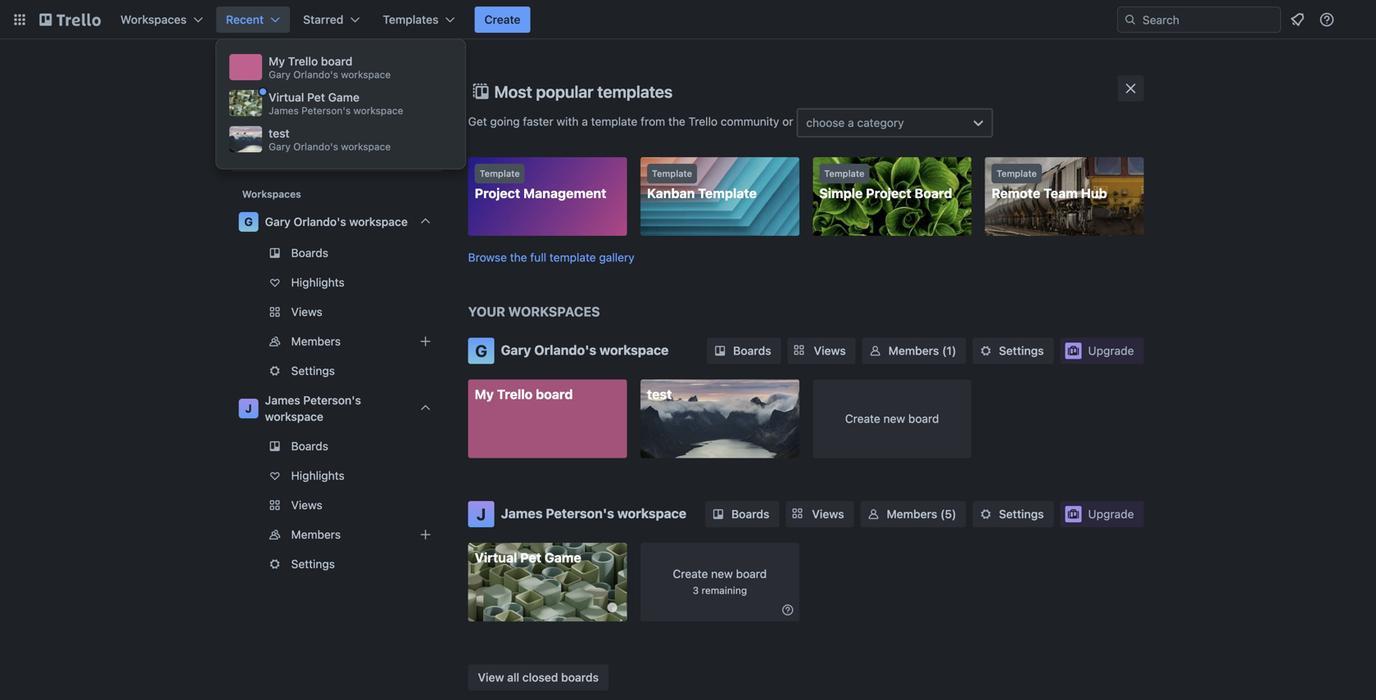 Task type: describe. For each thing, give the bounding box(es) containing it.
1 vertical spatial the
[[510, 251, 527, 264]]

upgrade for g
[[1089, 344, 1135, 358]]

browse
[[468, 251, 507, 264]]

remote
[[992, 186, 1041, 201]]

gallery
[[599, 251, 635, 264]]

pet for virtual pet game james peterson's workspace
[[307, 91, 325, 104]]

template for remote
[[997, 168, 1037, 179]]

create new board 3 remaining
[[673, 567, 767, 597]]

your
[[468, 304, 505, 320]]

0 vertical spatial the
[[669, 115, 686, 128]]

(1)
[[943, 344, 957, 358]]

template simple project board
[[820, 168, 953, 201]]

virtual for virtual pet game james peterson's workspace
[[269, 91, 304, 104]]

kanban
[[647, 186, 695, 201]]

1 vertical spatial workspaces
[[242, 188, 301, 200]]

virtual pet game james peterson's workspace
[[269, 91, 403, 116]]

0 horizontal spatial james peterson's workspace
[[265, 394, 361, 424]]

create for create
[[485, 13, 521, 26]]

template project management
[[475, 168, 607, 201]]

Search field
[[1137, 7, 1281, 32]]

template for simple
[[825, 168, 865, 179]]

board for my trello board gary orlando's workspace
[[321, 54, 353, 68]]

add image for james peterson's workspace
[[416, 525, 436, 545]]

boards
[[561, 671, 599, 685]]

orlando's inside my trello board gary orlando's workspace
[[293, 69, 338, 80]]

upgrade for j
[[1089, 508, 1135, 521]]

category
[[858, 116, 904, 129]]

1 horizontal spatial a
[[848, 116, 854, 129]]

highlights link for orlando's
[[232, 270, 442, 296]]

template kanban template
[[647, 168, 757, 201]]

1 vertical spatial template
[[550, 251, 596, 264]]

templates link
[[232, 105, 442, 134]]

workspaces button
[[111, 7, 213, 33]]

project inside template simple project board
[[866, 186, 912, 201]]

peterson's inside james peterson's workspace
[[303, 394, 361, 407]]

most
[[495, 82, 532, 101]]

hub
[[1081, 186, 1108, 201]]

gary down home at the left
[[265, 215, 291, 229]]

primary element
[[0, 0, 1377, 39]]

1 horizontal spatial gary orlando's workspace
[[501, 343, 669, 358]]

1 horizontal spatial g
[[475, 341, 487, 361]]

my trello board gary orlando's workspace
[[269, 54, 391, 80]]

0 vertical spatial sm image
[[868, 343, 884, 359]]

members link for orlando's
[[232, 329, 442, 355]]

choose
[[807, 116, 845, 129]]

board
[[915, 186, 953, 201]]

workspaces
[[509, 304, 600, 320]]

community
[[721, 115, 780, 128]]

highlights for orlando's
[[291, 276, 345, 289]]

workspace inside test gary orlando's workspace
[[341, 141, 391, 152]]

project inside template project management
[[475, 186, 520, 201]]

pet for virtual pet game
[[521, 550, 542, 566]]

simple
[[820, 186, 863, 201]]

view all closed boards button
[[468, 665, 609, 691]]

template for kanban
[[652, 168, 693, 179]]

gary orlando (garyorlando) image
[[1347, 10, 1367, 30]]

0 vertical spatial j
[[245, 402, 252, 415]]

game for virtual pet game
[[545, 550, 582, 566]]

(5)
[[941, 508, 957, 521]]

my for my trello board gary orlando's workspace
[[269, 54, 285, 68]]

with
[[557, 115, 579, 128]]

get
[[468, 115, 487, 128]]

test link
[[641, 380, 800, 459]]

team
[[1044, 186, 1078, 201]]

going
[[490, 115, 520, 128]]

workspace inside james peterson's workspace
[[265, 410, 324, 424]]

template right kanban
[[698, 186, 757, 201]]

all
[[507, 671, 520, 685]]

orlando's down workspaces
[[535, 343, 597, 358]]

gary inside test gary orlando's workspace
[[269, 141, 291, 152]]



Task type: locate. For each thing, give the bounding box(es) containing it.
0 horizontal spatial sm image
[[868, 343, 884, 359]]

faster
[[523, 115, 554, 128]]

1 horizontal spatial game
[[545, 550, 582, 566]]

1 vertical spatial james peterson's workspace
[[501, 506, 687, 522]]

template remote team hub
[[992, 168, 1108, 201]]

highlights
[[291, 276, 345, 289], [291, 469, 345, 483]]

orlando's up virtual pet game james peterson's workspace
[[293, 69, 338, 80]]

james peterson's workspace
[[265, 394, 361, 424], [501, 506, 687, 522]]

template down going
[[480, 168, 520, 179]]

the
[[669, 115, 686, 128], [510, 251, 527, 264]]

0 vertical spatial virtual
[[269, 91, 304, 104]]

test for test
[[647, 387, 672, 402]]

0 vertical spatial peterson's
[[302, 105, 351, 116]]

0 horizontal spatial g
[[244, 215, 253, 229]]

menu containing my trello board
[[226, 49, 456, 159]]

james inside virtual pet game james peterson's workspace
[[269, 105, 299, 116]]

workspaces
[[120, 13, 187, 26], [242, 188, 301, 200]]

0 vertical spatial game
[[328, 91, 360, 104]]

the left 'full'
[[510, 251, 527, 264]]

boards link
[[232, 72, 442, 102], [232, 240, 442, 266], [707, 338, 781, 364], [232, 434, 442, 460], [706, 502, 780, 528]]

0 horizontal spatial my
[[269, 54, 285, 68]]

1 horizontal spatial my
[[475, 387, 494, 402]]

board for create new board 3 remaining
[[736, 567, 767, 581]]

0 vertical spatial members link
[[232, 329, 442, 355]]

1 members link from the top
[[232, 329, 442, 355]]

project
[[475, 186, 520, 201], [866, 186, 912, 201]]

virtual pet game
[[475, 550, 582, 566]]

management
[[524, 186, 607, 201]]

g down your
[[475, 341, 487, 361]]

1 horizontal spatial test
[[647, 387, 672, 402]]

virtual
[[269, 91, 304, 104], [475, 550, 517, 566]]

1 vertical spatial james
[[265, 394, 300, 407]]

create for create new board
[[846, 412, 881, 426]]

choose a category
[[807, 116, 904, 129]]

create for create new board 3 remaining
[[673, 567, 708, 581]]

0 vertical spatial template
[[591, 115, 638, 128]]

0 horizontal spatial new
[[711, 567, 733, 581]]

1 highlights from the top
[[291, 276, 345, 289]]

1 horizontal spatial pet
[[521, 550, 542, 566]]

2 add image from the top
[[416, 525, 436, 545]]

board inside my trello board gary orlando's workspace
[[321, 54, 353, 68]]

new for create new board 3 remaining
[[711, 567, 733, 581]]

new for create new board
[[884, 412, 906, 426]]

recent
[[226, 13, 264, 26]]

members (5)
[[887, 508, 957, 521]]

1 highlights link from the top
[[232, 270, 442, 296]]

1 upgrade from the top
[[1089, 344, 1135, 358]]

view all closed boards
[[478, 671, 599, 685]]

0 vertical spatial trello
[[288, 54, 318, 68]]

settings link
[[973, 338, 1054, 364], [232, 358, 442, 384], [973, 502, 1054, 528], [232, 552, 442, 578]]

members (1)
[[889, 344, 957, 358]]

new
[[884, 412, 906, 426], [711, 567, 733, 581]]

new down members (1)
[[884, 412, 906, 426]]

members link
[[232, 329, 442, 355], [232, 522, 442, 548]]

virtual for virtual pet game
[[475, 550, 517, 566]]

a
[[582, 115, 588, 128], [848, 116, 854, 129]]

1 vertical spatial templates
[[265, 113, 321, 126]]

create inside create new board 3 remaining
[[673, 567, 708, 581]]

0 vertical spatial gary orlando's workspace
[[265, 215, 408, 229]]

search image
[[1124, 13, 1137, 26]]

templates button
[[373, 7, 465, 33]]

create inside button
[[485, 13, 521, 26]]

trello inside my trello board gary orlando's workspace
[[288, 54, 318, 68]]

gary orlando's workspace down workspaces
[[501, 343, 669, 358]]

upgrade
[[1089, 344, 1135, 358], [1089, 508, 1135, 521]]

1 vertical spatial game
[[545, 550, 582, 566]]

james
[[269, 105, 299, 116], [265, 394, 300, 407], [501, 506, 543, 522]]

browse the full template gallery
[[468, 251, 635, 264]]

1 upgrade button from the top
[[1061, 338, 1144, 364]]

2 highlights link from the top
[[232, 463, 442, 489]]

gary
[[269, 69, 291, 80], [269, 141, 291, 152], [265, 215, 291, 229], [501, 343, 531, 358]]

0 vertical spatial upgrade button
[[1061, 338, 1144, 364]]

highlights for peterson's
[[291, 469, 345, 483]]

virtual pet game link
[[468, 543, 627, 622]]

0 horizontal spatial trello
[[288, 54, 318, 68]]

or
[[783, 115, 794, 128]]

1 vertical spatial upgrade button
[[1061, 502, 1144, 528]]

2 horizontal spatial trello
[[689, 115, 718, 128]]

1 vertical spatial highlights
[[291, 469, 345, 483]]

orlando's down home link
[[294, 215, 346, 229]]

2 vertical spatial create
[[673, 567, 708, 581]]

sm image right (5)
[[978, 506, 994, 523]]

back to home image
[[39, 7, 101, 33]]

sm image
[[712, 343, 729, 359], [978, 343, 994, 359], [710, 506, 727, 523], [866, 506, 882, 523], [780, 602, 796, 619]]

0 horizontal spatial create
[[485, 13, 521, 26]]

2 vertical spatial peterson's
[[546, 506, 615, 522]]

1 horizontal spatial j
[[477, 505, 486, 524]]

workspace inside my trello board gary orlando's workspace
[[341, 69, 391, 80]]

templates
[[383, 13, 439, 26], [265, 113, 321, 126]]

board
[[321, 54, 353, 68], [536, 387, 573, 402], [909, 412, 940, 426], [736, 567, 767, 581]]

1 vertical spatial virtual
[[475, 550, 517, 566]]

2 vertical spatial james
[[501, 506, 543, 522]]

test inside test gary orlando's workspace
[[269, 127, 290, 140]]

1 horizontal spatial workspaces
[[242, 188, 301, 200]]

views
[[291, 305, 323, 319], [814, 344, 846, 358], [291, 499, 323, 512], [812, 508, 844, 521]]

1 vertical spatial add image
[[416, 525, 436, 545]]

boards
[[265, 80, 303, 93], [291, 246, 328, 260], [733, 344, 772, 358], [291, 440, 328, 453], [732, 508, 770, 521]]

2 members link from the top
[[232, 522, 442, 548]]

0 vertical spatial templates
[[383, 13, 439, 26]]

game
[[328, 91, 360, 104], [545, 550, 582, 566]]

1 vertical spatial highlights link
[[232, 463, 442, 489]]

template up remote
[[997, 168, 1037, 179]]

my
[[269, 54, 285, 68], [475, 387, 494, 402]]

upgrade button for j
[[1061, 502, 1144, 528]]

0 horizontal spatial test
[[269, 127, 290, 140]]

0 vertical spatial highlights
[[291, 276, 345, 289]]

3
[[693, 585, 699, 597]]

1 add image from the top
[[416, 332, 436, 352]]

0 notifications image
[[1288, 10, 1308, 30]]

j
[[245, 402, 252, 415], [477, 505, 486, 524]]

1 vertical spatial my
[[475, 387, 494, 402]]

template inside template simple project board
[[825, 168, 865, 179]]

0 vertical spatial highlights link
[[232, 270, 442, 296]]

1 horizontal spatial create
[[673, 567, 708, 581]]

a right with
[[582, 115, 588, 128]]

home image
[[239, 143, 259, 162]]

new up remaining
[[711, 567, 733, 581]]

highlights link for peterson's
[[232, 463, 442, 489]]

templates up home at the left
[[265, 113, 321, 126]]

my inside my trello board gary orlando's workspace
[[269, 54, 285, 68]]

workspaces inside dropdown button
[[120, 13, 187, 26]]

2 upgrade from the top
[[1089, 508, 1135, 521]]

1 horizontal spatial trello
[[497, 387, 533, 402]]

board for my trello board
[[536, 387, 573, 402]]

my trello board link
[[468, 380, 627, 459]]

game inside virtual pet game james peterson's workspace
[[328, 91, 360, 104]]

gary orlando's workspace down home link
[[265, 215, 408, 229]]

views link
[[232, 299, 442, 325], [788, 338, 856, 364], [232, 493, 442, 519], [786, 502, 854, 528]]

1 horizontal spatial templates
[[383, 13, 439, 26]]

template right 'full'
[[550, 251, 596, 264]]

orlando's
[[293, 69, 338, 80], [293, 141, 338, 152], [294, 215, 346, 229], [535, 343, 597, 358]]

open information menu image
[[1319, 11, 1336, 28]]

g
[[244, 215, 253, 229], [475, 341, 487, 361]]

orlando's inside test gary orlando's workspace
[[293, 141, 338, 152]]

1 vertical spatial pet
[[521, 550, 542, 566]]

my for my trello board
[[475, 387, 494, 402]]

0 vertical spatial workspaces
[[120, 13, 187, 26]]

new inside create new board 3 remaining
[[711, 567, 733, 581]]

1 vertical spatial new
[[711, 567, 733, 581]]

1 vertical spatial peterson's
[[303, 394, 361, 407]]

0 vertical spatial upgrade
[[1089, 344, 1135, 358]]

there is new activity on this board. image
[[608, 603, 617, 613]]

1 horizontal spatial sm image
[[978, 506, 994, 523]]

upgrade button for g
[[1061, 338, 1144, 364]]

0 horizontal spatial workspaces
[[120, 13, 187, 26]]

create button
[[475, 7, 531, 33]]

project up browse
[[475, 186, 520, 201]]

gary inside my trello board gary orlando's workspace
[[269, 69, 291, 80]]

1 vertical spatial gary orlando's workspace
[[501, 343, 669, 358]]

upgrade button
[[1061, 338, 1144, 364], [1061, 502, 1144, 528]]

peterson's inside virtual pet game james peterson's workspace
[[302, 105, 351, 116]]

home link
[[232, 138, 442, 167]]

0 vertical spatial my
[[269, 54, 285, 68]]

1 vertical spatial sm image
[[978, 506, 994, 523]]

templates right starred dropdown button
[[383, 13, 439, 26]]

0 vertical spatial pet
[[307, 91, 325, 104]]

test gary orlando's workspace
[[269, 127, 391, 152]]

1 vertical spatial trello
[[689, 115, 718, 128]]

add image
[[416, 332, 436, 352], [416, 525, 436, 545]]

full
[[530, 251, 547, 264]]

1 horizontal spatial the
[[669, 115, 686, 128]]

pet
[[307, 91, 325, 104], [521, 550, 542, 566]]

trello for my trello board gary orlando's workspace
[[288, 54, 318, 68]]

the right "from"
[[669, 115, 686, 128]]

2 highlights from the top
[[291, 469, 345, 483]]

0 horizontal spatial virtual
[[269, 91, 304, 104]]

add image for gary orlando's workspace
[[416, 332, 436, 352]]

trello
[[288, 54, 318, 68], [689, 115, 718, 128], [497, 387, 533, 402]]

create
[[485, 13, 521, 26], [846, 412, 881, 426], [673, 567, 708, 581]]

sm image
[[868, 343, 884, 359], [978, 506, 994, 523]]

my trello board
[[475, 387, 573, 402]]

recent button
[[216, 7, 290, 33]]

0 horizontal spatial the
[[510, 251, 527, 264]]

board for create new board
[[909, 412, 940, 426]]

template inside template remote team hub
[[997, 168, 1037, 179]]

2 horizontal spatial create
[[846, 412, 881, 426]]

members link for peterson's
[[232, 522, 442, 548]]

1 vertical spatial g
[[475, 341, 487, 361]]

project left board at the top right of the page
[[866, 186, 912, 201]]

0 horizontal spatial game
[[328, 91, 360, 104]]

starred
[[303, 13, 344, 26]]

g down home image
[[244, 215, 253, 229]]

most popular templates
[[495, 82, 673, 101]]

0 vertical spatial test
[[269, 127, 290, 140]]

popular
[[536, 82, 594, 101]]

0 vertical spatial g
[[244, 215, 253, 229]]

2 upgrade button from the top
[[1061, 502, 1144, 528]]

from
[[641, 115, 666, 128]]

trello for my trello board
[[497, 387, 533, 402]]

board inside create new board 3 remaining
[[736, 567, 767, 581]]

orlando's down the templates link in the left of the page
[[293, 141, 338, 152]]

0 vertical spatial james
[[269, 105, 299, 116]]

remaining
[[702, 585, 747, 597]]

1 vertical spatial j
[[477, 505, 486, 524]]

settings
[[999, 344, 1044, 358], [291, 364, 335, 378], [999, 508, 1044, 521], [291, 558, 335, 571]]

a right choose
[[848, 116, 854, 129]]

templates inside popup button
[[383, 13, 439, 26]]

gary down your workspaces
[[501, 343, 531, 358]]

gary orlando's workspace
[[265, 215, 408, 229], [501, 343, 669, 358]]

closed
[[523, 671, 558, 685]]

template down templates
[[591, 115, 638, 128]]

templates
[[598, 82, 673, 101]]

browse the full template gallery link
[[468, 251, 635, 264]]

gary right home image
[[269, 141, 291, 152]]

pet inside virtual pet game james peterson's workspace
[[307, 91, 325, 104]]

template
[[591, 115, 638, 128], [550, 251, 596, 264]]

2 vertical spatial trello
[[497, 387, 533, 402]]

gary right board image
[[269, 69, 291, 80]]

1 vertical spatial create
[[846, 412, 881, 426]]

board image
[[239, 77, 259, 97]]

test
[[269, 127, 290, 140], [647, 387, 672, 402]]

template
[[480, 168, 520, 179], [652, 168, 693, 179], [825, 168, 865, 179], [997, 168, 1037, 179], [698, 186, 757, 201]]

template for project
[[480, 168, 520, 179]]

workspace
[[341, 69, 391, 80], [354, 105, 403, 116], [341, 141, 391, 152], [349, 215, 408, 229], [600, 343, 669, 358], [265, 410, 324, 424], [618, 506, 687, 522]]

0 horizontal spatial gary orlando's workspace
[[265, 215, 408, 229]]

0 horizontal spatial templates
[[265, 113, 321, 126]]

home
[[265, 145, 297, 159]]

0 vertical spatial add image
[[416, 332, 436, 352]]

1 horizontal spatial new
[[884, 412, 906, 426]]

peterson's
[[302, 105, 351, 116], [303, 394, 361, 407], [546, 506, 615, 522]]

james inside james peterson's workspace
[[265, 394, 300, 407]]

menu
[[226, 49, 456, 159]]

template up kanban
[[652, 168, 693, 179]]

0 horizontal spatial project
[[475, 186, 520, 201]]

highlights link
[[232, 270, 442, 296], [232, 463, 442, 489]]

your workspaces
[[468, 304, 600, 320]]

view
[[478, 671, 504, 685]]

0 horizontal spatial pet
[[307, 91, 325, 104]]

test for test gary orlando's workspace
[[269, 127, 290, 140]]

1 project from the left
[[475, 186, 520, 201]]

1 horizontal spatial virtual
[[475, 550, 517, 566]]

0 horizontal spatial a
[[582, 115, 588, 128]]

0 vertical spatial james peterson's workspace
[[265, 394, 361, 424]]

2 project from the left
[[866, 186, 912, 201]]

1 horizontal spatial james peterson's workspace
[[501, 506, 687, 522]]

create new board
[[846, 412, 940, 426]]

starred button
[[293, 7, 370, 33]]

0 horizontal spatial j
[[245, 402, 252, 415]]

game for virtual pet game james peterson's workspace
[[328, 91, 360, 104]]

0 vertical spatial new
[[884, 412, 906, 426]]

template inside template project management
[[480, 168, 520, 179]]

1 vertical spatial test
[[647, 387, 672, 402]]

0 vertical spatial create
[[485, 13, 521, 26]]

1 vertical spatial upgrade
[[1089, 508, 1135, 521]]

1 horizontal spatial project
[[866, 186, 912, 201]]

1 vertical spatial members link
[[232, 522, 442, 548]]

get going faster with a template from the trello community or
[[468, 115, 797, 128]]

template up simple
[[825, 168, 865, 179]]

virtual inside virtual pet game james peterson's workspace
[[269, 91, 304, 104]]

template board image
[[239, 110, 259, 129]]

workspace inside virtual pet game james peterson's workspace
[[354, 105, 403, 116]]

sm image left members (1)
[[868, 343, 884, 359]]



Task type: vqa. For each thing, say whether or not it's contained in the screenshot.
sm icon
yes



